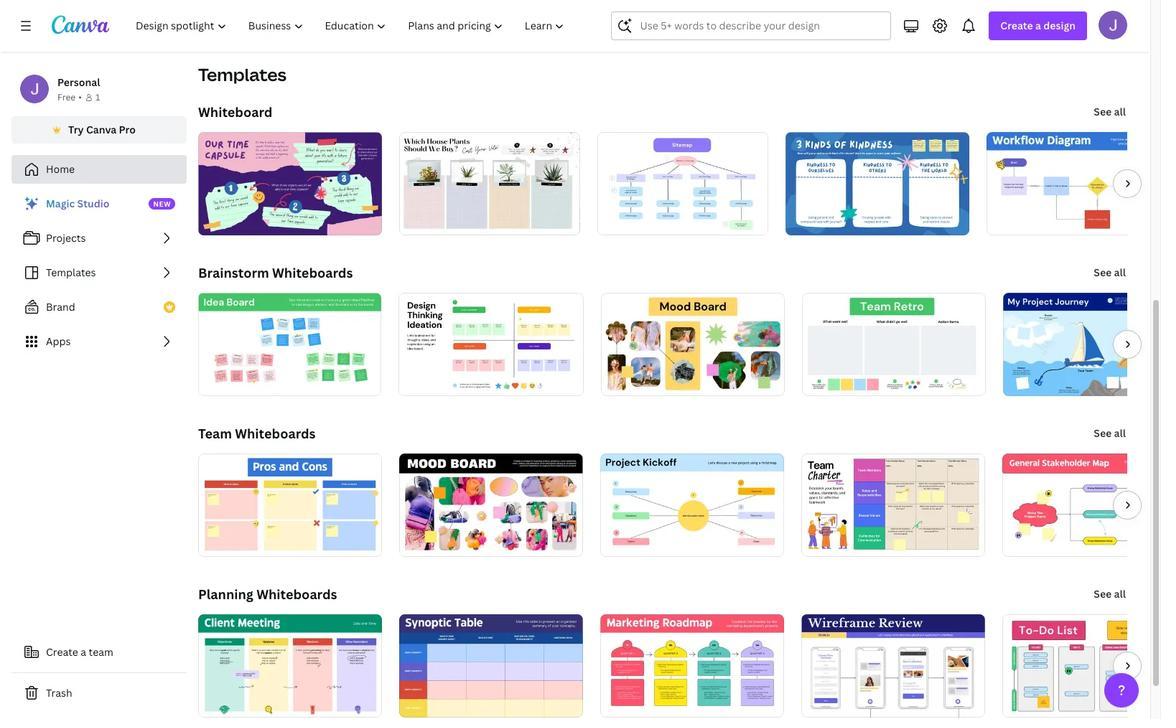 Task type: describe. For each thing, give the bounding box(es) containing it.
whiteboards for brainstorm whiteboards
[[272, 264, 353, 282]]

trash
[[46, 687, 72, 700]]

1 see all from the top
[[1094, 105, 1126, 119]]

free
[[57, 91, 76, 103]]

create a design
[[1001, 19, 1076, 32]]

planning
[[198, 586, 254, 603]]

brainstorm whiteboards
[[198, 264, 353, 282]]

projects
[[46, 231, 86, 245]]

get on the clock link
[[829, 0, 1128, 29]]

apps link
[[11, 328, 187, 356]]

whiteboards for planning whiteboards
[[257, 586, 337, 603]]

magic
[[46, 197, 75, 210]]

create a team
[[46, 646, 113, 659]]

1 see all link from the top
[[1093, 98, 1128, 126]]

see all for brainstorm
[[1094, 266, 1126, 279]]

jacob simon image
[[1099, 11, 1128, 40]]

planning whiteboards link
[[198, 586, 337, 603]]

see for team
[[1094, 427, 1112, 440]]

get on the clock
[[842, 1, 920, 15]]

create a design button
[[989, 11, 1088, 40]]

clock
[[895, 1, 920, 15]]

team
[[89, 646, 113, 659]]

all for brainstorm
[[1115, 266, 1126, 279]]

try
[[68, 123, 84, 136]]

•
[[78, 91, 82, 103]]

1 horizontal spatial templates
[[198, 62, 287, 86]]

new
[[153, 199, 171, 209]]

magic studio
[[46, 197, 110, 210]]

team whiteboards
[[198, 425, 316, 442]]

home
[[46, 162, 75, 176]]

create for create a team
[[46, 646, 78, 659]]

see all link for team
[[1093, 420, 1128, 448]]

projects link
[[11, 224, 187, 253]]

brand link
[[11, 293, 187, 322]]

all for team
[[1115, 427, 1126, 440]]

try canva pro button
[[11, 116, 187, 144]]



Task type: vqa. For each thing, say whether or not it's contained in the screenshot.
"Create" inside the Create a design dropdown button
yes



Task type: locate. For each thing, give the bounding box(es) containing it.
design
[[1044, 19, 1076, 32]]

a left the team
[[81, 646, 86, 659]]

1 all from the top
[[1115, 105, 1126, 119]]

see all for planning
[[1094, 588, 1126, 601]]

create left the team
[[46, 646, 78, 659]]

4 see from the top
[[1094, 588, 1112, 601]]

a left design
[[1036, 19, 1042, 32]]

list containing magic studio
[[11, 190, 187, 356]]

1 horizontal spatial create
[[1001, 19, 1033, 32]]

4 see all link from the top
[[1093, 580, 1128, 609]]

4 all from the top
[[1115, 588, 1126, 601]]

whiteboard
[[198, 103, 273, 121]]

apps
[[46, 335, 71, 348]]

1 horizontal spatial a
[[1036, 19, 1042, 32]]

a for design
[[1036, 19, 1042, 32]]

personal
[[57, 75, 100, 89]]

studio
[[77, 197, 110, 210]]

the
[[876, 1, 893, 15]]

1 see from the top
[[1094, 105, 1112, 119]]

see all for team
[[1094, 427, 1126, 440]]

pro
[[119, 123, 136, 136]]

1 vertical spatial create
[[46, 646, 78, 659]]

brainstorm
[[198, 264, 269, 282]]

create inside "dropdown button"
[[1001, 19, 1033, 32]]

3 see all link from the top
[[1093, 420, 1128, 448]]

0 horizontal spatial a
[[81, 646, 86, 659]]

planning whiteboards
[[198, 586, 337, 603]]

team whiteboards link
[[198, 425, 316, 442]]

a for team
[[81, 646, 86, 659]]

create left design
[[1001, 19, 1033, 32]]

home link
[[11, 155, 187, 184]]

see for planning
[[1094, 588, 1112, 601]]

on
[[861, 1, 874, 15]]

create inside button
[[46, 646, 78, 659]]

2 all from the top
[[1115, 266, 1126, 279]]

4 see all from the top
[[1094, 588, 1126, 601]]

canva
[[86, 123, 117, 136]]

a inside create a design "dropdown button"
[[1036, 19, 1042, 32]]

2 see all from the top
[[1094, 266, 1126, 279]]

0 vertical spatial create
[[1001, 19, 1033, 32]]

templates inside "link"
[[46, 266, 96, 279]]

whiteboards
[[272, 264, 353, 282], [235, 425, 316, 442], [257, 586, 337, 603]]

3 see from the top
[[1094, 427, 1112, 440]]

create for create a design
[[1001, 19, 1033, 32]]

0 vertical spatial templates
[[198, 62, 287, 86]]

try canva pro
[[68, 123, 136, 136]]

1 vertical spatial a
[[81, 646, 86, 659]]

templates up whiteboard
[[198, 62, 287, 86]]

all
[[1115, 105, 1126, 119], [1115, 266, 1126, 279], [1115, 427, 1126, 440], [1115, 588, 1126, 601]]

None search field
[[612, 11, 892, 40]]

templates
[[198, 62, 287, 86], [46, 266, 96, 279]]

a inside create a team button
[[81, 646, 86, 659]]

see all link for brainstorm
[[1093, 259, 1128, 287]]

whiteboards for team whiteboards
[[235, 425, 316, 442]]

templates down projects on the left of the page
[[46, 266, 96, 279]]

team
[[198, 425, 232, 442]]

brainstorm whiteboards link
[[198, 264, 353, 282]]

top level navigation element
[[126, 11, 577, 40]]

templates link
[[11, 259, 187, 287]]

brand
[[46, 300, 75, 314]]

get
[[842, 1, 859, 15]]

2 vertical spatial whiteboards
[[257, 586, 337, 603]]

see all link for planning
[[1093, 580, 1128, 609]]

list
[[11, 190, 187, 356]]

whiteboard link
[[198, 103, 273, 121]]

2 see all link from the top
[[1093, 259, 1128, 287]]

0 horizontal spatial templates
[[46, 266, 96, 279]]

a
[[1036, 19, 1042, 32], [81, 646, 86, 659]]

2 see from the top
[[1094, 266, 1112, 279]]

create a team button
[[11, 639, 187, 667]]

0 vertical spatial whiteboards
[[272, 264, 353, 282]]

see
[[1094, 105, 1112, 119], [1094, 266, 1112, 279], [1094, 427, 1112, 440], [1094, 588, 1112, 601]]

create
[[1001, 19, 1033, 32], [46, 646, 78, 659]]

see all
[[1094, 105, 1126, 119], [1094, 266, 1126, 279], [1094, 427, 1126, 440], [1094, 588, 1126, 601]]

0 horizontal spatial create
[[46, 646, 78, 659]]

1 vertical spatial templates
[[46, 266, 96, 279]]

Search search field
[[640, 12, 863, 40]]

all for planning
[[1115, 588, 1126, 601]]

1 vertical spatial whiteboards
[[235, 425, 316, 442]]

3 see all from the top
[[1094, 427, 1126, 440]]

3 all from the top
[[1115, 427, 1126, 440]]

0 vertical spatial a
[[1036, 19, 1042, 32]]

free •
[[57, 91, 82, 103]]

see for brainstorm
[[1094, 266, 1112, 279]]

trash link
[[11, 680, 187, 708]]

1
[[95, 91, 100, 103]]

see all link
[[1093, 98, 1128, 126], [1093, 259, 1128, 287], [1093, 420, 1128, 448], [1093, 580, 1128, 609]]



